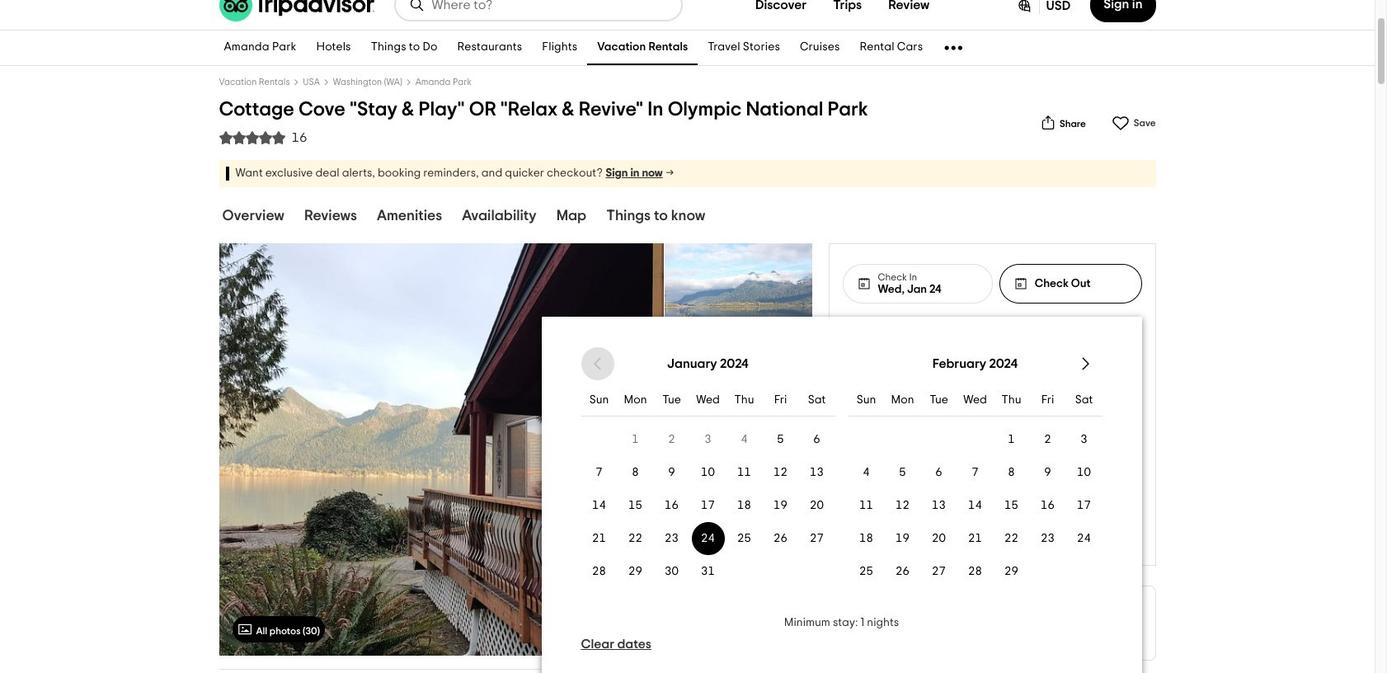 Task type: describe. For each thing, give the bounding box(es) containing it.
1 grid from the left
[[581, 343, 835, 591]]

Search search field
[[432, 0, 668, 12]]

vrbo.com logo image
[[849, 621, 901, 638]]

5.0 of 5 bubbles. 16 reviews element
[[219, 129, 868, 147]]

1 row group from the left
[[581, 425, 835, 586]]

entering the driveway at cottage cove image
[[219, 243, 664, 656]]



Task type: vqa. For each thing, say whether or not it's contained in the screenshot.
2nd SAVE TO A TRIP icon
no



Task type: locate. For each thing, give the bounding box(es) containing it.
grid
[[581, 343, 835, 591], [848, 343, 1102, 591]]

2 grid from the left
[[848, 343, 1102, 591]]

carousel of images figure
[[219, 243, 664, 656]]

2 row group from the left
[[848, 425, 1102, 586]]

tab list
[[199, 200, 1176, 237]]

moon rising from behind the majestic mountains. view from deck image
[[665, 381, 812, 518]]

row
[[581, 385, 835, 417], [848, 385, 1102, 417], [581, 425, 835, 454], [848, 425, 1102, 454], [581, 458, 835, 487], [848, 458, 1102, 487], [581, 491, 835, 520], [848, 491, 1102, 520], [581, 524, 835, 553], [848, 524, 1102, 553], [581, 557, 835, 586], [848, 557, 1102, 586]]

november view of lake quinault image
[[665, 243, 812, 380]]

0 horizontal spatial row group
[[581, 425, 835, 586]]

tripadvisor image
[[219, 0, 374, 21]]

1 horizontal spatial grid
[[848, 343, 1102, 591]]

0 horizontal spatial grid
[[581, 343, 835, 591]]

family of ducks passing by cottage cove image
[[665, 519, 812, 656]]

1 horizontal spatial row group
[[848, 425, 1102, 586]]

next month image
[[1076, 354, 1096, 374]]

None search field
[[395, 0, 681, 20]]

row group
[[581, 425, 835, 586], [848, 425, 1102, 586]]

search image
[[409, 0, 425, 13]]

previous month image
[[588, 354, 607, 374]]



